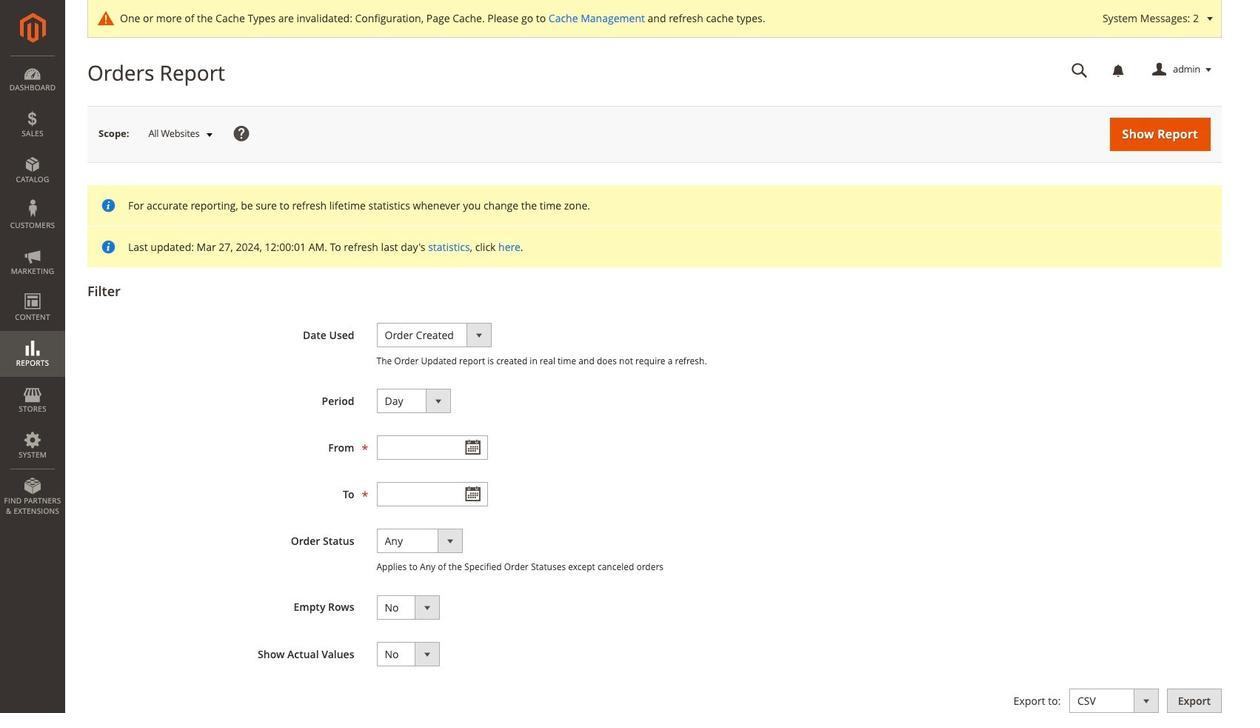 Task type: locate. For each thing, give the bounding box(es) containing it.
menu bar
[[0, 56, 65, 524]]

None text field
[[377, 436, 488, 460]]

magento admin panel image
[[20, 13, 46, 43]]

None text field
[[1062, 57, 1099, 83], [377, 483, 488, 507], [1062, 57, 1099, 83], [377, 483, 488, 507]]



